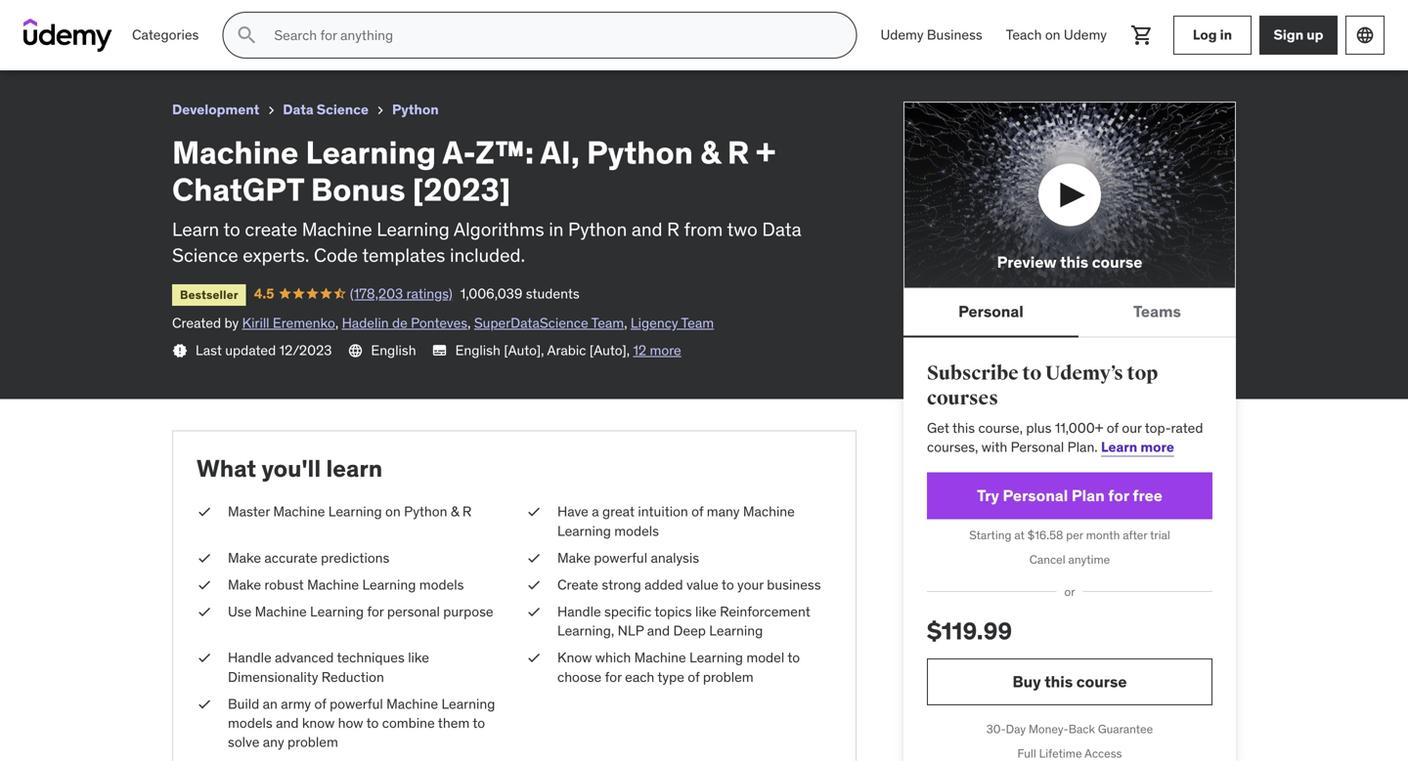Task type: locate. For each thing, give the bounding box(es) containing it.
this for preview
[[1060, 252, 1088, 272]]

1 vertical spatial personal
[[1011, 439, 1064, 456]]

(178,203 left submit search icon
[[141, 34, 194, 52]]

courses
[[927, 387, 998, 411]]

and left from
[[631, 218, 662, 241]]

models up the 'purpose'
[[419, 576, 464, 594]]

1 vertical spatial this
[[952, 420, 975, 437]]

1 horizontal spatial for
[[605, 669, 622, 686]]

sign up
[[1274, 26, 1323, 44]]

+ right submit search icon
[[308, 8, 317, 28]]

12/2023
[[279, 342, 332, 359]]

1 horizontal spatial learn
[[1101, 439, 1137, 456]]

0 vertical spatial 1,006,039
[[251, 34, 313, 52]]

english right closed captions icon
[[455, 342, 500, 359]]

udemy left 'shopping cart with 0 items' icon
[[1064, 26, 1107, 44]]

and inside the build an army of powerful machine learning models and know how to combine them to solve any problem
[[276, 715, 299, 732]]

them
[[438, 715, 470, 732]]

2 vertical spatial models
[[228, 715, 273, 732]]

0 horizontal spatial bestseller
[[23, 37, 82, 52]]

1 horizontal spatial udemy
[[1064, 26, 1107, 44]]

(178,203 ratings)
[[141, 34, 243, 52], [350, 285, 452, 302]]

team up [auto]
[[591, 315, 624, 332]]

1 vertical spatial for
[[367, 603, 384, 621]]

1 vertical spatial &
[[700, 133, 720, 172]]

1 vertical spatial bestseller
[[180, 287, 238, 302]]

0 vertical spatial 1,006,039 students
[[251, 34, 370, 52]]

and down topics
[[647, 622, 670, 640]]

data
[[283, 101, 314, 118], [762, 218, 801, 241]]

$16.58
[[1027, 528, 1063, 543]]

of left our
[[1107, 420, 1119, 437]]

powerful inside the build an army of powerful machine learning models and know how to combine them to solve any problem
[[330, 696, 383, 713]]

[2023] inside machine learning a-z™: ai, python & r + chatgpt bonus [2023] learn to create machine learning algorithms in python and r from two data science experts. code templates included.
[[412, 170, 511, 209]]

of inside get this course, plus 11,000+ of our top-rated courses, with personal plan.
[[1107, 420, 1119, 437]]

0 vertical spatial (178,203 ratings)
[[141, 34, 243, 52]]

for
[[1108, 486, 1129, 506], [367, 603, 384, 621], [605, 669, 622, 686]]

model
[[746, 649, 784, 667]]

know which machine learning model to choose for each type of problem
[[557, 649, 800, 686]]

starting
[[969, 528, 1011, 543]]

make powerful analysis
[[557, 549, 699, 567]]

team right the ligency
[[681, 315, 714, 332]]

science up the 'created'
[[172, 244, 238, 267]]

1 vertical spatial a-
[[442, 133, 475, 172]]

2 english from the left
[[455, 342, 500, 359]]

data right two
[[762, 218, 801, 241]]

2 vertical spatial and
[[276, 715, 299, 732]]

+ inside machine learning a-z™: ai, python & r + chatgpt bonus [2023] learn to create machine learning algorithms in python and r from two data science experts. code templates included.
[[756, 133, 775, 172]]

this up courses,
[[952, 420, 975, 437]]

1 horizontal spatial more
[[1140, 439, 1174, 456]]

in right log
[[1220, 26, 1232, 44]]

1 horizontal spatial +
[[756, 133, 775, 172]]

(178,203 ratings) down machine learning a-z™: ai, python & r + chatgpt bonus [2023] at the top left of the page
[[141, 34, 243, 52]]

z™: left submit search icon
[[167, 8, 197, 28]]

problem down know
[[287, 734, 338, 752]]

xsmall image for build an army of powerful machine learning models and know how to combine them to solve any problem
[[197, 695, 212, 714]]

(178,203 up hadelin
[[350, 285, 403, 302]]

0 horizontal spatial in
[[549, 218, 564, 241]]

course inside "$119.99 buy this course"
[[1076, 672, 1127, 692]]

personal up '$16.58'
[[1003, 486, 1068, 506]]

hadelin de ponteves link
[[342, 315, 467, 332]]

1 vertical spatial models
[[419, 576, 464, 594]]

machine learning a-z™: ai, python & r + chatgpt bonus [2023]
[[16, 8, 490, 28]]

1 vertical spatial students
[[526, 285, 580, 302]]

a- inside machine learning a-z™: ai, python & r + chatgpt bonus [2023] learn to create machine learning algorithms in python and r from two data science experts. code templates included.
[[442, 133, 475, 172]]

teach on udemy
[[1006, 26, 1107, 44]]

for for personal
[[367, 603, 384, 621]]

1 horizontal spatial like
[[695, 603, 717, 621]]

learn left create
[[172, 218, 219, 241]]

more down top-
[[1140, 439, 1174, 456]]

1 vertical spatial powerful
[[330, 696, 383, 713]]

to inside machine learning a-z™: ai, python & r + chatgpt bonus [2023] learn to create machine learning algorithms in python and r from two data science experts. code templates included.
[[223, 218, 240, 241]]

like inside handle specific topics like reinforcement learning, nlp and deep learning
[[695, 603, 717, 621]]

0 vertical spatial chatgpt
[[321, 8, 387, 28]]

0 vertical spatial bonus
[[390, 8, 437, 28]]

1 horizontal spatial students
[[526, 285, 580, 302]]

1,006,039 down included.
[[460, 285, 523, 302]]

0 vertical spatial z™:
[[167, 8, 197, 28]]

machine inside the build an army of powerful machine learning models and know how to combine them to solve any problem
[[386, 696, 438, 713]]

1 english from the left
[[371, 342, 416, 359]]

4.5 left the categories dropdown button
[[98, 34, 118, 52]]

like down personal
[[408, 649, 429, 667]]

students up superdatascience team link
[[526, 285, 580, 302]]

any
[[263, 734, 284, 752]]

powerful up the how
[[330, 696, 383, 713]]

0 vertical spatial a-
[[151, 8, 167, 28]]

team
[[591, 315, 624, 332], [681, 315, 714, 332]]

0 horizontal spatial like
[[408, 649, 429, 667]]

, left 12
[[627, 342, 630, 359]]

0 vertical spatial this
[[1060, 252, 1088, 272]]

1 horizontal spatial z™:
[[475, 133, 534, 172]]

type
[[657, 669, 684, 686]]

for down which
[[605, 669, 622, 686]]

of
[[1107, 420, 1119, 437], [691, 503, 703, 521], [688, 669, 700, 686], [314, 696, 326, 713]]

1,006,039 students down machine learning a-z™: ai, python & r + chatgpt bonus [2023] at the top left of the page
[[251, 34, 370, 52]]

business
[[927, 26, 982, 44]]

teams
[[1133, 302, 1181, 322]]

0 horizontal spatial ai,
[[200, 8, 219, 28]]

make for make powerful analysis
[[557, 549, 591, 567]]

& for machine learning a-z™: ai, python & r + chatgpt bonus [2023]
[[280, 8, 290, 28]]

to left create
[[223, 218, 240, 241]]

like for topics
[[695, 603, 717, 621]]

0 horizontal spatial students
[[317, 34, 370, 52]]

0 vertical spatial problem
[[703, 669, 754, 686]]

4.5 up kirill
[[254, 285, 274, 302]]

make for make robust machine learning models
[[228, 576, 261, 594]]

to right the model
[[787, 649, 800, 667]]

1,006,039 students up superdatascience
[[460, 285, 580, 302]]

1 horizontal spatial data
[[762, 218, 801, 241]]

4.5
[[98, 34, 118, 52], [254, 285, 274, 302]]

created
[[172, 315, 221, 332]]

+
[[308, 8, 317, 28], [756, 133, 775, 172]]

2 horizontal spatial models
[[614, 522, 659, 540]]

0 vertical spatial more
[[650, 342, 681, 359]]

0 horizontal spatial learn
[[172, 218, 219, 241]]

make for make accurate predictions
[[228, 549, 261, 567]]

0 horizontal spatial chatgpt
[[172, 170, 304, 209]]

what
[[197, 454, 256, 483]]

intuition
[[638, 503, 688, 521]]

this inside preview this course button
[[1060, 252, 1088, 272]]

1 horizontal spatial in
[[1220, 26, 1232, 44]]

and inside handle specific topics like reinforcement learning, nlp and deep learning
[[647, 622, 670, 640]]

learning inside know which machine learning model to choose for each type of problem
[[689, 649, 743, 667]]

0 horizontal spatial 1,006,039
[[251, 34, 313, 52]]

0 vertical spatial data
[[283, 101, 314, 118]]

bonus up the python link
[[390, 8, 437, 28]]

python
[[223, 8, 276, 28], [392, 101, 439, 118], [587, 133, 693, 172], [568, 218, 627, 241], [404, 503, 447, 521]]

get
[[927, 420, 949, 437]]

xsmall image
[[263, 103, 279, 118], [373, 103, 388, 118], [197, 503, 212, 522], [197, 549, 212, 568], [526, 576, 542, 595], [197, 603, 212, 622], [526, 603, 542, 622], [197, 649, 212, 668]]

0 horizontal spatial z™:
[[167, 8, 197, 28]]

make up create
[[557, 549, 591, 567]]

0 horizontal spatial for
[[367, 603, 384, 621]]

1 vertical spatial (178,203 ratings)
[[350, 285, 452, 302]]

1 vertical spatial ai,
[[540, 133, 580, 172]]

data right development on the left top of the page
[[283, 101, 314, 118]]

udemy image
[[23, 19, 112, 52]]

experts.
[[243, 244, 309, 267]]

each
[[625, 669, 654, 686]]

english for english [auto], arabic [auto] , 12 more
[[455, 342, 500, 359]]

handle up learning, at left
[[557, 603, 601, 621]]

make up use on the bottom left of page
[[228, 576, 261, 594]]

to left udemy's
[[1022, 362, 1041, 385]]

1 vertical spatial course
[[1076, 672, 1127, 692]]

try personal plan for free
[[977, 486, 1163, 506]]

course language image
[[348, 343, 363, 359]]

2 vertical spatial this
[[1044, 672, 1073, 692]]

in right algorithms
[[549, 218, 564, 241]]

1 vertical spatial in
[[549, 218, 564, 241]]

xsmall image for make robust machine learning models
[[197, 576, 212, 595]]

personal down "plus"
[[1011, 439, 1064, 456]]

1 horizontal spatial chatgpt
[[321, 8, 387, 28]]

more right 12
[[650, 342, 681, 359]]

1 vertical spatial bonus
[[311, 170, 405, 209]]

1 horizontal spatial english
[[455, 342, 500, 359]]

30-
[[986, 722, 1006, 737]]

1 horizontal spatial problem
[[703, 669, 754, 686]]

handle advanced techniques like dimensionality reduction
[[228, 649, 429, 686]]

0 horizontal spatial +
[[308, 8, 317, 28]]

chatgpt inside machine learning a-z™: ai, python & r + chatgpt bonus [2023] learn to create machine learning algorithms in python and r from two data science experts. code templates included.
[[172, 170, 304, 209]]

1 horizontal spatial a-
[[442, 133, 475, 172]]

create strong added value to your business
[[557, 576, 821, 594]]

learn
[[326, 454, 383, 483]]

to
[[223, 218, 240, 241], [1022, 362, 1041, 385], [722, 576, 734, 594], [787, 649, 800, 667], [366, 715, 379, 732], [473, 715, 485, 732]]

analysis
[[651, 549, 699, 567]]

topics
[[655, 603, 692, 621]]

0 vertical spatial course
[[1092, 252, 1142, 272]]

for inside "link"
[[1108, 486, 1129, 506]]

learn inside machine learning a-z™: ai, python & r + chatgpt bonus [2023] learn to create machine learning algorithms in python and r from two data science experts. code templates included.
[[172, 218, 219, 241]]

courses,
[[927, 439, 978, 456]]

buy
[[1013, 672, 1041, 692]]

categories button
[[120, 12, 211, 59]]

a
[[592, 503, 599, 521]]

ai, inside machine learning a-z™: ai, python & r + chatgpt bonus [2023] learn to create machine learning algorithms in python and r from two data science experts. code templates included.
[[540, 133, 580, 172]]

machine inside have a great intuition of many machine learning models
[[743, 503, 795, 521]]

preview this course
[[997, 252, 1142, 272]]

english down de
[[371, 342, 416, 359]]

0 vertical spatial [2023]
[[441, 8, 490, 28]]

problem down the model
[[703, 669, 754, 686]]

from
[[684, 218, 723, 241]]

+ up two
[[756, 133, 775, 172]]

0 horizontal spatial udemy
[[880, 26, 924, 44]]

1,006,039 down machine learning a-z™: ai, python & r + chatgpt bonus [2023] at the top left of the page
[[251, 34, 313, 52]]

0 horizontal spatial science
[[172, 244, 238, 267]]

ligency team link
[[631, 315, 714, 332]]

chatgpt up create
[[172, 170, 304, 209]]

handle for handle specific topics like reinforcement learning, nlp and deep learning
[[557, 603, 601, 621]]

by
[[224, 315, 239, 332]]

know
[[302, 715, 335, 732]]

1 horizontal spatial ai,
[[540, 133, 580, 172]]

make down master
[[228, 549, 261, 567]]

of right type
[[688, 669, 700, 686]]

1 udemy from the left
[[880, 26, 924, 44]]

0 horizontal spatial problem
[[287, 734, 338, 752]]

+ for machine learning a-z™: ai, python & r + chatgpt bonus [2023]
[[308, 8, 317, 28]]

ratings)
[[197, 34, 243, 52], [406, 285, 452, 302]]

advanced
[[275, 649, 334, 667]]

to inside "subscribe to udemy's top courses"
[[1022, 362, 1041, 385]]

0 vertical spatial for
[[1108, 486, 1129, 506]]

of up know
[[314, 696, 326, 713]]

an
[[263, 696, 278, 713]]

udemy left business
[[880, 26, 924, 44]]

1 horizontal spatial (178,203
[[350, 285, 403, 302]]

0 vertical spatial like
[[695, 603, 717, 621]]

this
[[1060, 252, 1088, 272], [952, 420, 975, 437], [1044, 672, 1073, 692]]

0 horizontal spatial handle
[[228, 649, 271, 667]]

chatgpt up data science
[[321, 8, 387, 28]]

of inside know which machine learning model to choose for each type of problem
[[688, 669, 700, 686]]

0 vertical spatial 4.5
[[98, 34, 118, 52]]

for left the free
[[1108, 486, 1129, 506]]

personal
[[958, 302, 1024, 322], [1011, 439, 1064, 456], [1003, 486, 1068, 506]]

create
[[245, 218, 297, 241]]

0 horizontal spatial team
[[591, 315, 624, 332]]

bonus inside machine learning a-z™: ai, python & r + chatgpt bonus [2023] learn to create machine learning algorithms in python and r from two data science experts. code templates included.
[[311, 170, 405, 209]]

z™: inside machine learning a-z™: ai, python & r + chatgpt bonus [2023] learn to create machine learning algorithms in python and r from two data science experts. code templates included.
[[475, 133, 534, 172]]

0 vertical spatial on
[[1045, 26, 1060, 44]]

to left 'your'
[[722, 576, 734, 594]]

starting at $16.58 per month after trial cancel anytime
[[969, 528, 1170, 568]]

0 vertical spatial +
[[308, 8, 317, 28]]

on right teach
[[1045, 26, 1060, 44]]

this right buy
[[1044, 672, 1073, 692]]

machine
[[16, 8, 79, 28], [172, 133, 299, 172], [302, 218, 372, 241], [273, 503, 325, 521], [743, 503, 795, 521], [307, 576, 359, 594], [255, 603, 307, 621], [634, 649, 686, 667], [386, 696, 438, 713]]

and down army
[[276, 715, 299, 732]]

xsmall image for last updated 12/2023
[[172, 343, 188, 359]]

2 vertical spatial &
[[451, 503, 459, 521]]

learning,
[[557, 622, 614, 640]]

1 horizontal spatial handle
[[557, 603, 601, 621]]

eremenko
[[273, 315, 335, 332]]

use
[[228, 603, 252, 621]]

1 horizontal spatial ratings)
[[406, 285, 452, 302]]

ratings) down machine learning a-z™: ai, python & r + chatgpt bonus [2023] at the top left of the page
[[197, 34, 243, 52]]

handle inside handle advanced techniques like dimensionality reduction
[[228, 649, 271, 667]]

1 horizontal spatial 4.5
[[254, 285, 274, 302]]

tab list
[[903, 289, 1236, 338]]

choose a language image
[[1355, 25, 1375, 45]]

course up back
[[1076, 672, 1127, 692]]

two
[[727, 218, 758, 241]]

0 vertical spatial handle
[[557, 603, 601, 621]]

handle inside handle specific topics like reinforcement learning, nlp and deep learning
[[557, 603, 601, 621]]

ai, for machine learning a-z™: ai, python & r + chatgpt bonus [2023] learn to create machine learning algorithms in python and r from two data science experts. code templates included.
[[540, 133, 580, 172]]

and inside machine learning a-z™: ai, python & r + chatgpt bonus [2023] learn to create machine learning algorithms in python and r from two data science experts. code templates included.
[[631, 218, 662, 241]]

of left many
[[691, 503, 703, 521]]

models down great
[[614, 522, 659, 540]]

0 horizontal spatial more
[[650, 342, 681, 359]]

chatgpt
[[321, 8, 387, 28], [172, 170, 304, 209]]

a- up algorithms
[[442, 133, 475, 172]]

strong
[[602, 576, 641, 594]]

handle up dimensionality
[[228, 649, 271, 667]]

our
[[1122, 420, 1142, 437]]

1 vertical spatial z™:
[[475, 133, 534, 172]]

1 vertical spatial science
[[172, 244, 238, 267]]

learn down our
[[1101, 439, 1137, 456]]

0 horizontal spatial data
[[283, 101, 314, 118]]

1 vertical spatial problem
[[287, 734, 338, 752]]

for inside know which machine learning model to choose for each type of problem
[[605, 669, 622, 686]]

powerful up strong
[[594, 549, 647, 567]]

0 horizontal spatial ratings)
[[197, 34, 243, 52]]

0 vertical spatial powerful
[[594, 549, 647, 567]]

on up predictions
[[385, 503, 401, 521]]

udemy business link
[[869, 12, 994, 59]]

1 vertical spatial data
[[762, 218, 801, 241]]

english for english
[[371, 342, 416, 359]]

1 horizontal spatial team
[[681, 315, 714, 332]]

try personal plan for free link
[[927, 473, 1212, 520]]

science left the python link
[[317, 101, 369, 118]]

1,006,039 students
[[251, 34, 370, 52], [460, 285, 580, 302]]

submit search image
[[235, 23, 258, 47]]

models up "solve"
[[228, 715, 273, 732]]

specific
[[604, 603, 651, 621]]

bestseller
[[23, 37, 82, 52], [180, 287, 238, 302]]

dimensionality
[[228, 669, 318, 686]]

a- left submit search icon
[[151, 8, 167, 28]]

bonus up code in the top of the page
[[311, 170, 405, 209]]

like inside handle advanced techniques like dimensionality reduction
[[408, 649, 429, 667]]

master machine learning on python & r
[[228, 503, 472, 521]]

0 horizontal spatial models
[[228, 715, 273, 732]]

1 horizontal spatial bestseller
[[180, 287, 238, 302]]

machine learning a-z™: ai, python & r + chatgpt bonus [2023] learn to create machine learning algorithms in python and r from two data science experts. code templates included.
[[172, 133, 801, 267]]

this right the preview
[[1060, 252, 1088, 272]]

xsmall image for use machine learning for personal purpose
[[197, 603, 212, 622]]

z™: for machine learning a-z™: ai, python & r + chatgpt bonus [2023] learn to create machine learning algorithms in python and r from two data science experts. code templates included.
[[475, 133, 534, 172]]

ai, for machine learning a-z™: ai, python & r + chatgpt bonus [2023]
[[200, 8, 219, 28]]

(178,203 ratings) up de
[[350, 285, 452, 302]]

1 vertical spatial handle
[[228, 649, 271, 667]]

english
[[371, 342, 416, 359], [455, 342, 500, 359]]

0 horizontal spatial on
[[385, 503, 401, 521]]

for left personal
[[367, 603, 384, 621]]

1 vertical spatial like
[[408, 649, 429, 667]]

0 horizontal spatial english
[[371, 342, 416, 359]]

z™: up algorithms
[[475, 133, 534, 172]]

,
[[335, 315, 338, 332], [467, 315, 471, 332], [624, 315, 627, 332], [627, 342, 630, 359]]

0 vertical spatial learn
[[172, 218, 219, 241]]

xsmall image
[[172, 343, 188, 359], [526, 503, 542, 522], [526, 549, 542, 568], [197, 576, 212, 595], [526, 649, 542, 668], [197, 695, 212, 714]]

like up deep
[[695, 603, 717, 621]]

ratings) up ponteves
[[406, 285, 452, 302]]

this inside get this course, plus 11,000+ of our top-rated courses, with personal plan.
[[952, 420, 975, 437]]

personal down the preview
[[958, 302, 1024, 322]]

personal inside get this course, plus 11,000+ of our top-rated courses, with personal plan.
[[1011, 439, 1064, 456]]

& inside machine learning a-z™: ai, python & r + chatgpt bonus [2023] learn to create machine learning algorithms in python and r from two data science experts. code templates included.
[[700, 133, 720, 172]]

students up data science
[[317, 34, 370, 52]]

0 horizontal spatial a-
[[151, 8, 167, 28]]

course up 'teams' on the right
[[1092, 252, 1142, 272]]



Task type: vqa. For each thing, say whether or not it's contained in the screenshot.
24.
no



Task type: describe. For each thing, give the bounding box(es) containing it.
of inside the build an army of powerful machine learning models and know how to combine them to solve any problem
[[314, 696, 326, 713]]

shopping cart with 0 items image
[[1130, 23, 1154, 47]]

$119.99 buy this course
[[927, 617, 1127, 692]]

0 horizontal spatial (178,203 ratings)
[[141, 34, 243, 52]]

1 vertical spatial more
[[1140, 439, 1174, 456]]

combine
[[382, 715, 435, 732]]

added
[[645, 576, 683, 594]]

Search for anything text field
[[270, 19, 833, 52]]

1 vertical spatial ratings)
[[406, 285, 452, 302]]

buy this course button
[[927, 659, 1212, 706]]

xsmall image for handle specific topics like reinforcement learning, nlp and deep learning
[[526, 603, 542, 622]]

guarantee
[[1098, 722, 1153, 737]]

data science
[[283, 101, 369, 118]]

1 vertical spatial (178,203
[[350, 285, 403, 302]]

in inside log in link
[[1220, 26, 1232, 44]]

models inside have a great intuition of many machine learning models
[[614, 522, 659, 540]]

what you'll learn
[[197, 454, 383, 483]]

algorithms
[[454, 218, 544, 241]]

nlp
[[618, 622, 644, 640]]

a- for machine learning a-z™: ai, python & r + chatgpt bonus [2023]
[[151, 8, 167, 28]]

learning inside handle specific topics like reinforcement learning, nlp and deep learning
[[709, 622, 763, 640]]

use machine learning for personal purpose
[[228, 603, 493, 621]]

created by kirill eremenko , hadelin de ponteves , superdatascience team , ligency team
[[172, 315, 714, 332]]

xsmall image for make accurate predictions
[[197, 549, 212, 568]]

2 team from the left
[[681, 315, 714, 332]]

in inside machine learning a-z™: ai, python & r + chatgpt bonus [2023] learn to create machine learning algorithms in python and r from two data science experts. code templates included.
[[549, 218, 564, 241]]

models inside the build an army of powerful machine learning models and know how to combine them to solve any problem
[[228, 715, 273, 732]]

robust
[[264, 576, 304, 594]]

udemy business
[[880, 26, 982, 44]]

rated
[[1171, 420, 1203, 437]]

1 vertical spatial on
[[385, 503, 401, 521]]

personal inside "link"
[[1003, 486, 1068, 506]]

xsmall image for know which machine learning model to choose for each type of problem
[[526, 649, 542, 668]]

1 horizontal spatial 1,006,039
[[460, 285, 523, 302]]

& for machine learning a-z™: ai, python & r + chatgpt bonus [2023] learn to create machine learning algorithms in python and r from two data science experts. code templates included.
[[700, 133, 720, 172]]

top-
[[1145, 420, 1171, 437]]

, left hadelin
[[335, 315, 338, 332]]

business
[[767, 576, 821, 594]]

tab list containing personal
[[903, 289, 1236, 338]]

like for techniques
[[408, 649, 429, 667]]

reduction
[[322, 669, 384, 686]]

value
[[686, 576, 718, 594]]

chatgpt for machine learning a-z™: ai, python & r + chatgpt bonus [2023] learn to create machine learning algorithms in python and r from two data science experts. code templates included.
[[172, 170, 304, 209]]

your
[[737, 576, 764, 594]]

python link
[[392, 98, 439, 122]]

free
[[1133, 486, 1163, 506]]

plan.
[[1067, 439, 1098, 456]]

per
[[1066, 528, 1083, 543]]

chatgpt for machine learning a-z™: ai, python & r + chatgpt bonus [2023]
[[321, 8, 387, 28]]

ligency
[[631, 315, 678, 332]]

teach on udemy link
[[994, 12, 1119, 59]]

this for get
[[952, 420, 975, 437]]

create
[[557, 576, 598, 594]]

anytime
[[1068, 552, 1110, 568]]

2 udemy from the left
[[1064, 26, 1107, 44]]

[auto]
[[589, 342, 627, 359]]

superdatascience
[[474, 315, 588, 332]]

11,000+
[[1055, 420, 1103, 437]]

full
[[1017, 746, 1036, 762]]

kirill
[[242, 315, 269, 332]]

hadelin
[[342, 315, 389, 332]]

after
[[1123, 528, 1147, 543]]

reinforcement
[[720, 603, 810, 621]]

xsmall image for create strong added value to your business
[[526, 576, 542, 595]]

cancel
[[1029, 552, 1065, 568]]

to right the how
[[366, 715, 379, 732]]

log in link
[[1173, 16, 1252, 55]]

xsmall image for handle advanced techniques like dimensionality reduction
[[197, 649, 212, 668]]

learn more
[[1101, 439, 1174, 456]]

with
[[981, 439, 1007, 456]]

deep
[[673, 622, 706, 640]]

1 horizontal spatial science
[[317, 101, 369, 118]]

to right them
[[473, 715, 485, 732]]

problem inside know which machine learning model to choose for each type of problem
[[703, 669, 754, 686]]

sign
[[1274, 26, 1304, 44]]

z™: for machine learning a-z™: ai, python & r + chatgpt bonus [2023]
[[167, 8, 197, 28]]

bonus for machine learning a-z™: ai, python & r + chatgpt bonus [2023]
[[390, 8, 437, 28]]

$119.99
[[927, 617, 1012, 646]]

lifetime
[[1039, 746, 1082, 762]]

personal inside button
[[958, 302, 1024, 322]]

1 vertical spatial 4.5
[[254, 285, 274, 302]]

trial
[[1150, 528, 1170, 543]]

0 horizontal spatial 4.5
[[98, 34, 118, 52]]

development link
[[172, 98, 259, 122]]

updated
[[225, 342, 276, 359]]

development
[[172, 101, 259, 118]]

bonus for machine learning a-z™: ai, python & r + chatgpt bonus [2023] learn to create machine learning algorithms in python and r from two data science experts. code templates included.
[[311, 170, 405, 209]]

english [auto], arabic [auto] , 12 more
[[455, 342, 681, 359]]

techniques
[[337, 649, 405, 667]]

solve
[[228, 734, 260, 752]]

to inside know which machine learning model to choose for each type of problem
[[787, 649, 800, 667]]

accurate
[[264, 549, 318, 567]]

learning inside the build an army of powerful machine learning models and know how to combine them to solve any problem
[[441, 696, 495, 713]]

1 vertical spatial learn
[[1101, 439, 1137, 456]]

this inside "$119.99 buy this course"
[[1044, 672, 1073, 692]]

1 team from the left
[[591, 315, 624, 332]]

data inside machine learning a-z™: ai, python & r + chatgpt bonus [2023] learn to create machine learning algorithms in python and r from two data science experts. code templates included.
[[762, 218, 801, 241]]

+ for machine learning a-z™: ai, python & r + chatgpt bonus [2023] learn to create machine learning algorithms in python and r from two data science experts. code templates included.
[[756, 133, 775, 172]]

0 horizontal spatial 1,006,039 students
[[251, 34, 370, 52]]

[2023] for machine learning a-z™: ai, python & r + chatgpt bonus [2023] learn to create machine learning algorithms in python and r from two data science experts. code templates included.
[[412, 170, 511, 209]]

templates
[[362, 244, 445, 267]]

kirill eremenko link
[[242, 315, 335, 332]]

handle for handle advanced techniques like dimensionality reduction
[[228, 649, 271, 667]]

0 vertical spatial students
[[317, 34, 370, 52]]

problem inside the build an army of powerful machine learning models and know how to combine them to solve any problem
[[287, 734, 338, 752]]

great
[[602, 503, 635, 521]]

0 vertical spatial ratings)
[[197, 34, 243, 52]]

science inside machine learning a-z™: ai, python & r + chatgpt bonus [2023] learn to create machine learning algorithms in python and r from two data science experts. code templates included.
[[172, 244, 238, 267]]

make robust machine learning models
[[228, 576, 464, 594]]

predictions
[[321, 549, 390, 567]]

[2023] for machine learning a-z™: ai, python & r + chatgpt bonus [2023]
[[441, 8, 490, 28]]

0 vertical spatial (178,203
[[141, 34, 194, 52]]

1 horizontal spatial on
[[1045, 26, 1060, 44]]

, left superdatascience
[[467, 315, 471, 332]]

master
[[228, 503, 270, 521]]

last updated 12/2023
[[196, 342, 332, 359]]

log in
[[1193, 26, 1232, 44]]

[auto], arabic
[[504, 342, 586, 359]]

de
[[392, 315, 408, 332]]

12
[[633, 342, 646, 359]]

course inside button
[[1092, 252, 1142, 272]]

categories
[[132, 26, 199, 44]]

xsmall image for master machine learning on python & r
[[197, 503, 212, 522]]

12 more button
[[633, 341, 681, 360]]

closed captions image
[[432, 343, 447, 358]]

0 vertical spatial bestseller
[[23, 37, 82, 52]]

1 horizontal spatial models
[[419, 576, 464, 594]]

you'll
[[262, 454, 321, 483]]

code
[[314, 244, 358, 267]]

xsmall image for make powerful analysis
[[526, 549, 542, 568]]

learning inside have a great intuition of many machine learning models
[[557, 522, 611, 540]]

a- for machine learning a-z™: ai, python & r + chatgpt bonus [2023] learn to create machine learning algorithms in python and r from two data science experts. code templates included.
[[442, 133, 475, 172]]

up
[[1307, 26, 1323, 44]]

machine inside know which machine learning model to choose for each type of problem
[[634, 649, 686, 667]]

1 horizontal spatial powerful
[[594, 549, 647, 567]]

many
[[707, 503, 740, 521]]

teach
[[1006, 26, 1042, 44]]

money-
[[1029, 722, 1068, 737]]

, left the ligency
[[624, 315, 627, 332]]

udemy's
[[1045, 362, 1123, 385]]

preview
[[997, 252, 1057, 272]]

xsmall image for have a great intuition of many machine learning models
[[526, 503, 542, 522]]

ponteves
[[411, 315, 467, 332]]

last
[[196, 342, 222, 359]]

for for free
[[1108, 486, 1129, 506]]

subscribe to udemy's top courses
[[927, 362, 1158, 411]]

which
[[595, 649, 631, 667]]

1 horizontal spatial 1,006,039 students
[[460, 285, 580, 302]]

superdatascience team link
[[474, 315, 624, 332]]

30-day money-back guarantee full lifetime access
[[986, 722, 1153, 762]]

of inside have a great intuition of many machine learning models
[[691, 503, 703, 521]]



